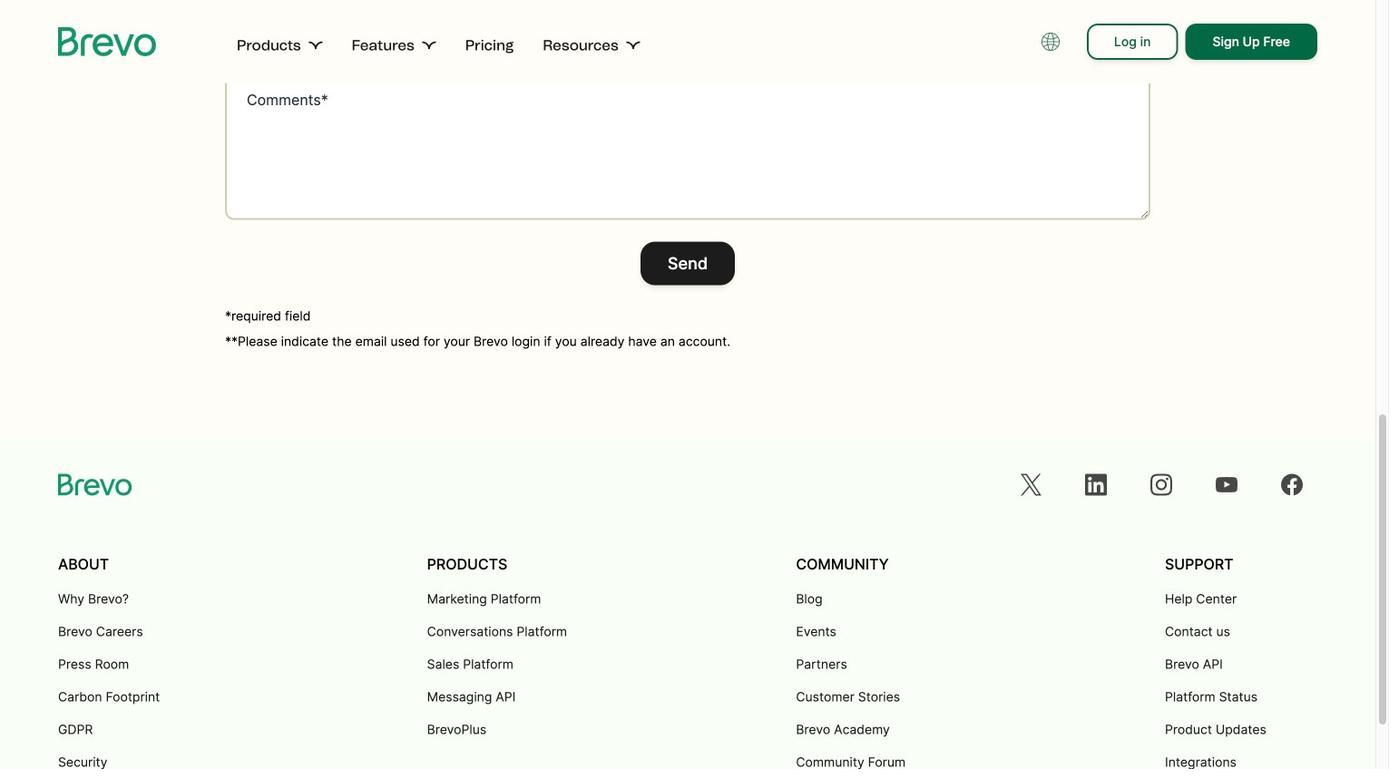 Task type: vqa. For each thing, say whether or not it's contained in the screenshot.
Dashboard
no



Task type: locate. For each thing, give the bounding box(es) containing it.
1 horizontal spatial sm__vebsc image
[[626, 38, 640, 53]]

contact us - report abuse element
[[109, 0, 1267, 285]]

1 vertical spatial brevo image
[[58, 474, 132, 496]]

sm__vebsc image
[[422, 38, 436, 53], [626, 38, 640, 53]]

Comments text field
[[225, 75, 1151, 220]]

2 sm__vebsc image from the left
[[626, 38, 640, 53]]

twitter image
[[1020, 474, 1042, 496]]

0 horizontal spatial sm__vebsc image
[[422, 38, 436, 53]]

brevo image
[[58, 27, 157, 56], [58, 474, 132, 496]]

linkedin image
[[1085, 474, 1107, 496]]

1 sm__vebsc image from the left
[[422, 38, 436, 53]]

0 vertical spatial brevo image
[[58, 27, 157, 56]]

facebook image
[[1281, 474, 1303, 496]]

button image
[[1042, 33, 1060, 51]]

2 brevo image from the top
[[58, 474, 132, 496]]

Email email field
[[225, 0, 1151, 31]]



Task type: describe. For each thing, give the bounding box(es) containing it.
sm__vebsc image
[[308, 38, 323, 53]]

instagram image
[[1151, 474, 1172, 496]]

1 brevo image from the top
[[58, 27, 157, 56]]

youtube image
[[1216, 474, 1238, 496]]



